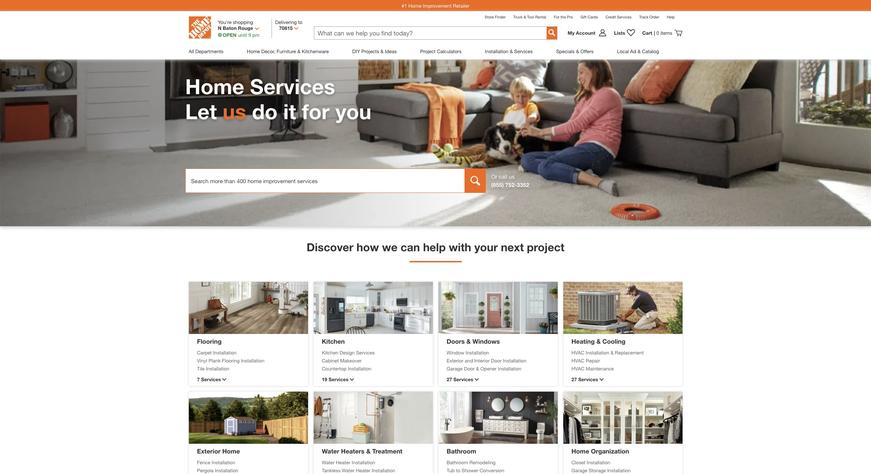 Task type: describe. For each thing, give the bounding box(es) containing it.
0 vertical spatial heater
[[336, 460, 351, 466]]

gift cards
[[581, 15, 598, 19]]

rouge
[[238, 25, 253, 31]]

or call us (855) 752-3352
[[491, 173, 530, 188]]

2 hvac from the top
[[572, 358, 585, 364]]

fence installation link
[[197, 459, 300, 466]]

it
[[284, 99, 296, 124]]

do
[[252, 99, 278, 124]]

repair
[[586, 358, 600, 364]]

cards
[[588, 15, 598, 19]]

ad
[[631, 48, 637, 54]]

garage inside closet installation garage storage installation
[[572, 468, 588, 474]]

for
[[302, 99, 330, 124]]

tile installation link
[[197, 365, 300, 372]]

hvac installation & replacement link
[[572, 349, 675, 356]]

storage
[[589, 468, 606, 474]]

diy projects & ideas
[[352, 48, 397, 54]]

n
[[218, 25, 222, 31]]

lists
[[615, 30, 626, 36]]

(855)
[[491, 182, 504, 188]]

installation & services
[[485, 48, 533, 54]]

furniture
[[277, 48, 296, 54]]

installation & services link
[[485, 43, 533, 60]]

with
[[449, 241, 472, 254]]

the
[[561, 15, 566, 19]]

us inside "home services let us do it for you"
[[223, 99, 246, 124]]

water heater installation tankless water heater installation
[[322, 460, 395, 474]]

0 horizontal spatial door
[[464, 366, 475, 372]]

to inside bathroom remodeling tub to shower conversion
[[456, 468, 461, 474]]

& inside local ad & catalog link
[[638, 48, 641, 54]]

tankless water heater installation link
[[322, 467, 425, 474]]

you're shopping
[[218, 19, 253, 25]]

hvac repair link
[[572, 357, 675, 364]]

1 horizontal spatial door
[[491, 358, 502, 364]]

gift cards link
[[581, 15, 598, 19]]

kitchen design services link
[[322, 349, 425, 356]]

& inside home decor, furniture & kitchenware 'link'
[[298, 48, 301, 54]]

& inside diy projects & ideas 'link'
[[381, 48, 384, 54]]

kitchen link
[[322, 338, 345, 345]]

cart
[[643, 30, 653, 36]]

(855) 752-3352 link
[[491, 182, 530, 188]]

all departments link
[[189, 43, 224, 60]]

credit services link
[[606, 15, 632, 19]]

remodeling
[[470, 460, 496, 466]]

0 horizontal spatial to
[[298, 19, 303, 25]]

cabinet
[[322, 358, 339, 364]]

tub
[[447, 468, 455, 474]]

services inside button
[[201, 377, 221, 383]]

window
[[447, 350, 465, 356]]

local
[[617, 48, 629, 54]]

closet
[[572, 460, 586, 466]]

27 services for heating
[[572, 377, 598, 383]]

let
[[185, 99, 217, 124]]

3 hvac from the top
[[572, 366, 585, 372]]

home services let us do it for you
[[185, 74, 372, 124]]

3352
[[517, 182, 530, 188]]

carpet
[[197, 350, 212, 356]]

doors & windows
[[447, 338, 500, 345]]

water for water heaters & treatment
[[322, 448, 340, 455]]

pergola
[[197, 468, 214, 474]]

for the pro
[[554, 15, 573, 19]]

the home depot image
[[189, 16, 211, 39]]

0
[[657, 30, 660, 36]]

19 services button
[[322, 376, 425, 383]]

vinyl plank flooring installation link
[[197, 357, 300, 364]]

garage storage installation link
[[572, 467, 675, 474]]

#1 home improvement retailer
[[402, 3, 470, 9]]

shopping
[[233, 19, 253, 25]]

752-
[[506, 182, 517, 188]]

19
[[322, 377, 327, 383]]

27 services button for doors & windows
[[447, 376, 550, 383]]

Search more than 400 home improvement services text field
[[185, 169, 465, 193]]

pergola installation link
[[197, 467, 300, 474]]

interior
[[475, 358, 490, 364]]

27 for heating
[[572, 377, 577, 383]]

account
[[576, 30, 596, 36]]

conversion
[[480, 468, 505, 474]]

& inside installation & services link
[[510, 48, 513, 54]]

home right #1
[[409, 3, 422, 9]]

help
[[667, 15, 675, 19]]

project calculators link
[[420, 43, 462, 60]]

garage door & opener installation link
[[447, 365, 550, 372]]

project calculators
[[420, 48, 462, 54]]

next
[[501, 241, 524, 254]]

& inside specials & offers link
[[576, 48, 579, 54]]

how
[[357, 241, 379, 254]]

catalog
[[642, 48, 659, 54]]

installation inside "hvac installation & replacement hvac repair hvac maintenance"
[[586, 350, 610, 356]]

vinyl
[[197, 358, 207, 364]]

heating
[[572, 338, 595, 345]]

truck
[[514, 15, 523, 19]]

7
[[197, 377, 200, 383]]

makeover
[[340, 358, 362, 364]]

open until 9 pm
[[223, 32, 260, 38]]

home organization
[[572, 448, 630, 455]]

all
[[189, 48, 194, 54]]

0 vertical spatial flooring
[[197, 338, 222, 345]]

9
[[248, 32, 251, 38]]

installation inside "kitchen design services cabinet makeover countertop installation"
[[348, 366, 372, 372]]

specials & offers
[[557, 48, 594, 54]]

calculators
[[437, 48, 462, 54]]

replacement
[[615, 350, 644, 356]]

treatment
[[372, 448, 403, 455]]

exterior and interior door installation link
[[447, 357, 550, 364]]

closet installation link
[[572, 459, 675, 466]]

services inside button
[[329, 377, 349, 383]]

improvement
[[423, 3, 452, 9]]

doors & windows link
[[447, 338, 500, 345]]



Task type: vqa. For each thing, say whether or not it's contained in the screenshot.


Task type: locate. For each thing, give the bounding box(es) containing it.
bathroom up tub
[[447, 460, 468, 466]]

bathroom remodeling tub to shower conversion
[[447, 460, 505, 474]]

1 vertical spatial flooring
[[222, 358, 240, 364]]

countertop installation link
[[322, 365, 425, 372]]

flooring up carpet
[[197, 338, 222, 345]]

rental
[[536, 15, 547, 19]]

0 vertical spatial exterior
[[447, 358, 464, 364]]

& inside window installation exterior and interior door installation garage door & opener installation
[[476, 366, 479, 372]]

door down 'and'
[[464, 366, 475, 372]]

maintenance
[[586, 366, 614, 372]]

diy projects & ideas link
[[352, 43, 397, 60]]

closet installation garage storage installation
[[572, 460, 631, 474]]

door up garage door & opener installation link
[[491, 358, 502, 364]]

delivering
[[275, 19, 297, 25]]

us inside or call us (855) 752-3352
[[509, 173, 515, 180]]

bathroom up bathroom remodeling tub to shower conversion
[[447, 448, 477, 455]]

hvac
[[572, 350, 585, 356], [572, 358, 585, 364], [572, 366, 585, 372]]

services
[[617, 15, 632, 19], [514, 48, 533, 54], [250, 74, 335, 99], [356, 350, 375, 356], [201, 377, 221, 383], [329, 377, 349, 383], [454, 377, 474, 383], [579, 377, 598, 383]]

1 vertical spatial kitchen
[[322, 350, 339, 356]]

us up 752- at the top of the page
[[509, 173, 515, 180]]

0 horizontal spatial 27 services button
[[447, 376, 550, 383]]

open
[[223, 32, 237, 38]]

0 vertical spatial to
[[298, 19, 303, 25]]

1 kitchen from the top
[[322, 338, 345, 345]]

project
[[420, 48, 436, 54]]

2 bathroom from the top
[[447, 460, 468, 466]]

1 horizontal spatial exterior
[[447, 358, 464, 364]]

7 services
[[197, 377, 221, 383]]

hvac left 'maintenance'
[[572, 366, 585, 372]]

1 vertical spatial garage
[[572, 468, 588, 474]]

us left "do"
[[223, 99, 246, 124]]

pro
[[567, 15, 573, 19]]

garage inside window installation exterior and interior door installation garage door & opener installation
[[447, 366, 463, 372]]

carpet installation link
[[197, 349, 300, 356]]

pm
[[253, 32, 260, 38]]

local ad & catalog
[[617, 48, 659, 54]]

services inside "home services let us do it for you"
[[250, 74, 335, 99]]

projects
[[362, 48, 379, 54]]

27 services button down garage door & opener installation link
[[447, 376, 550, 383]]

1 vertical spatial hvac
[[572, 358, 585, 364]]

tile
[[197, 366, 205, 372]]

or
[[491, 173, 498, 180]]

1 horizontal spatial to
[[456, 468, 461, 474]]

organization
[[591, 448, 630, 455]]

0 vertical spatial garage
[[447, 366, 463, 372]]

order
[[650, 15, 660, 19]]

home inside "home services let us do it for you"
[[185, 74, 244, 99]]

diy
[[352, 48, 360, 54]]

delivering to
[[275, 19, 303, 25]]

discover
[[307, 241, 354, 254]]

lists link
[[611, 29, 639, 37]]

kitchen up design
[[322, 338, 345, 345]]

to right tub
[[456, 468, 461, 474]]

n baton rouge
[[218, 25, 253, 31]]

help
[[423, 241, 446, 254]]

&
[[524, 15, 526, 19], [298, 48, 301, 54], [381, 48, 384, 54], [510, 48, 513, 54], [576, 48, 579, 54], [638, 48, 641, 54], [467, 338, 471, 345], [597, 338, 601, 345], [611, 350, 614, 356], [476, 366, 479, 372], [366, 448, 371, 455]]

27 services down 'and'
[[447, 377, 474, 383]]

local ad & catalog link
[[617, 43, 659, 60]]

to right delivering
[[298, 19, 303, 25]]

water heaters & treatment link
[[322, 448, 403, 455]]

1 hvac from the top
[[572, 350, 585, 356]]

kitchen for kitchen design services cabinet makeover countertop installation
[[322, 350, 339, 356]]

1 horizontal spatial heater
[[356, 468, 371, 474]]

home up let
[[185, 74, 244, 99]]

heater
[[336, 460, 351, 466], [356, 468, 371, 474]]

my account
[[568, 30, 596, 36]]

1 27 services button from the left
[[447, 376, 550, 383]]

home up fence installation pergola installation at the bottom
[[222, 448, 240, 455]]

kitchenware
[[302, 48, 329, 54]]

services inside "kitchen design services cabinet makeover countertop installation"
[[356, 350, 375, 356]]

0 vertical spatial water
[[322, 448, 340, 455]]

0 vertical spatial bathroom
[[447, 448, 477, 455]]

2 27 from the left
[[572, 377, 577, 383]]

bathroom for bathroom remodeling tub to shower conversion
[[447, 460, 468, 466]]

0 horizontal spatial 27 services
[[447, 377, 474, 383]]

kitchen for kitchen
[[322, 338, 345, 345]]

27
[[447, 377, 452, 383], [572, 377, 577, 383]]

garage down "window" on the right bottom of page
[[447, 366, 463, 372]]

1 27 from the left
[[447, 377, 452, 383]]

0 horizontal spatial garage
[[447, 366, 463, 372]]

submit search image
[[549, 29, 556, 36]]

flooring inside carpet installation vinyl plank flooring installation tile installation
[[222, 358, 240, 364]]

exterior
[[447, 358, 464, 364], [197, 448, 221, 455]]

heater down water heater installation link
[[356, 468, 371, 474]]

0 horizontal spatial flooring
[[197, 338, 222, 345]]

hvac left repair on the right bottom of the page
[[572, 358, 585, 364]]

None text field
[[314, 27, 547, 39], [314, 27, 547, 39], [314, 27, 547, 39], [314, 27, 547, 39]]

exterior home link
[[197, 448, 240, 455]]

0 horizontal spatial 27
[[447, 377, 452, 383]]

home for home organization
[[572, 448, 590, 455]]

bathroom inside bathroom remodeling tub to shower conversion
[[447, 460, 468, 466]]

hvac maintenance link
[[572, 365, 675, 372]]

specials & offers link
[[557, 43, 594, 60]]

2 kitchen from the top
[[322, 350, 339, 356]]

exterior up fence
[[197, 448, 221, 455]]

1 bathroom from the top
[[447, 448, 477, 455]]

flooring link
[[197, 338, 222, 345]]

27 services button down hvac maintenance link
[[572, 376, 675, 383]]

heating & cooling link
[[572, 338, 626, 345]]

27 services down 'maintenance'
[[572, 377, 598, 383]]

window installation exterior and interior door installation garage door & opener installation
[[447, 350, 527, 372]]

1 vertical spatial bathroom
[[447, 460, 468, 466]]

the home depot logo link
[[189, 16, 211, 40]]

0 vertical spatial hvac
[[572, 350, 585, 356]]

1 horizontal spatial garage
[[572, 468, 588, 474]]

home up the closet on the bottom right of page
[[572, 448, 590, 455]]

kitchen inside "kitchen design services cabinet makeover countertop installation"
[[322, 350, 339, 356]]

0 horizontal spatial us
[[223, 99, 246, 124]]

1 vertical spatial water
[[322, 460, 335, 466]]

flooring
[[197, 338, 222, 345], [222, 358, 240, 364]]

exterior home
[[197, 448, 240, 455]]

2 vertical spatial hvac
[[572, 366, 585, 372]]

1 horizontal spatial us
[[509, 173, 515, 180]]

1 vertical spatial to
[[456, 468, 461, 474]]

door
[[491, 358, 502, 364], [464, 366, 475, 372]]

flooring right plank
[[222, 358, 240, 364]]

0 horizontal spatial heater
[[336, 460, 351, 466]]

27 for doors
[[447, 377, 452, 383]]

2 vertical spatial water
[[342, 468, 355, 474]]

garage down the closet on the bottom right of page
[[572, 468, 588, 474]]

track order link
[[640, 15, 660, 19]]

water for water heater installation tankless water heater installation
[[322, 460, 335, 466]]

windows
[[473, 338, 500, 345]]

all departments
[[189, 48, 224, 54]]

1 vertical spatial heater
[[356, 468, 371, 474]]

1 horizontal spatial 27 services button
[[572, 376, 675, 383]]

bathroom for bathroom
[[447, 448, 477, 455]]

1 vertical spatial exterior
[[197, 448, 221, 455]]

kitchen up cabinet
[[322, 350, 339, 356]]

0 vertical spatial door
[[491, 358, 502, 364]]

heater up tankless
[[336, 460, 351, 466]]

you
[[336, 99, 372, 124]]

1 vertical spatial us
[[509, 173, 515, 180]]

specials
[[557, 48, 575, 54]]

kitchen design services cabinet makeover countertop installation
[[322, 350, 375, 372]]

27 services for doors
[[447, 377, 474, 383]]

for the pro link
[[554, 15, 573, 19]]

1 vertical spatial door
[[464, 366, 475, 372]]

cooling
[[603, 338, 626, 345]]

project
[[527, 241, 565, 254]]

home left decor, at the left of the page
[[247, 48, 260, 54]]

1 horizontal spatial 27 services
[[572, 377, 598, 383]]

hvac down heating
[[572, 350, 585, 356]]

2 27 services from the left
[[572, 377, 598, 383]]

water heaters & treatment
[[322, 448, 403, 455]]

countertop
[[322, 366, 347, 372]]

0 vertical spatial us
[[223, 99, 246, 124]]

fence installation pergola installation
[[197, 460, 238, 474]]

exterior down "window" on the right bottom of page
[[447, 358, 464, 364]]

retailer
[[453, 3, 470, 9]]

& inside "hvac installation & replacement hvac repair hvac maintenance"
[[611, 350, 614, 356]]

home for home services let us do it for you
[[185, 74, 244, 99]]

tankless
[[322, 468, 341, 474]]

we
[[382, 241, 398, 254]]

0 vertical spatial kitchen
[[322, 338, 345, 345]]

heaters
[[341, 448, 365, 455]]

home inside 'link'
[[247, 48, 260, 54]]

1 horizontal spatial flooring
[[222, 358, 240, 364]]

0 horizontal spatial exterior
[[197, 448, 221, 455]]

1 horizontal spatial 27
[[572, 377, 577, 383]]

2 27 services button from the left
[[572, 376, 675, 383]]

items
[[661, 30, 673, 36]]

store finder link
[[485, 15, 506, 19]]

27 services button for heating & cooling
[[572, 376, 675, 383]]

cabinet makeover link
[[322, 357, 425, 364]]

tool
[[528, 15, 535, 19]]

1 27 services from the left
[[447, 377, 474, 383]]

doors
[[447, 338, 465, 345]]

your
[[475, 241, 498, 254]]

to
[[298, 19, 303, 25], [456, 468, 461, 474]]

home for home decor, furniture & kitchenware
[[247, 48, 260, 54]]

baton
[[223, 25, 237, 31]]

bathroom link
[[447, 448, 477, 455]]

27 services button
[[447, 376, 550, 383], [572, 376, 675, 383]]

exterior inside window installation exterior and interior door installation garage door & opener installation
[[447, 358, 464, 364]]



